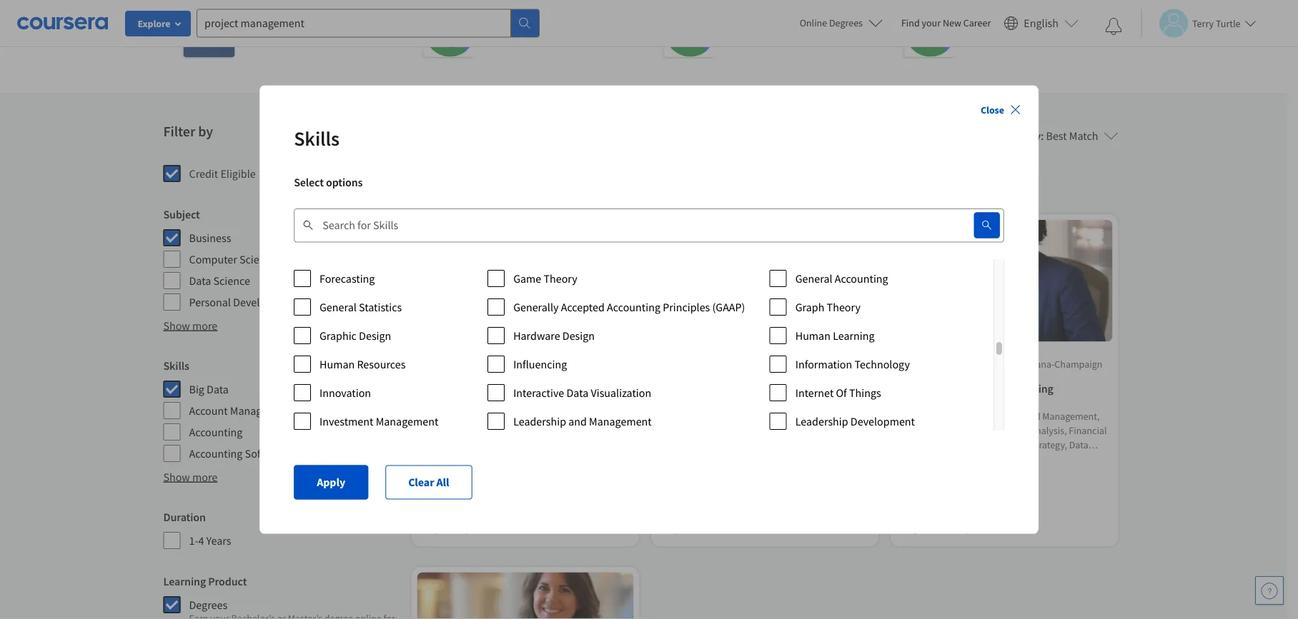 Task type: locate. For each thing, give the bounding box(es) containing it.
new
[[943, 16, 961, 29]]

project inside google project management (de) google
[[999, 7, 1030, 20]]

0 vertical spatial theory
[[544, 272, 578, 286]]

master of science in management
[[423, 382, 584, 397]]

more for accounting software
[[192, 471, 218, 485]]

master for master of engineering in engineering management
[[662, 382, 695, 397]]

0 vertical spatial show more
[[163, 319, 218, 333]]

by for filter
[[198, 123, 213, 141]]

1 horizontal spatial in
[[770, 382, 779, 397]]

0 horizontal spatial credit eligible
[[189, 167, 256, 181]]

google project management (de) google
[[967, 7, 1089, 48]]

:
[[1041, 129, 1044, 143], [492, 410, 495, 423]]

0 horizontal spatial credit
[[189, 167, 218, 181]]

0 vertical spatial :
[[1041, 129, 1044, 143]]

at up 'master of science in management' 'link'
[[531, 358, 540, 371]]

champaign
[[576, 358, 624, 371], [1055, 358, 1102, 371]]

management inside google project management (pt) google
[[792, 7, 849, 20]]

human down graphic
[[320, 358, 355, 372]]

1 horizontal spatial urbana-
[[1021, 358, 1055, 371]]

eligible up business
[[220, 167, 256, 181]]

skills up 'big'
[[163, 359, 189, 373]]

· left "24"
[[694, 522, 696, 535]]

2 horizontal spatial google image
[[904, 6, 955, 58]]

learning product group
[[163, 574, 397, 620]]

learning inside group
[[163, 575, 206, 589]]

account
[[189, 404, 228, 419]]

things
[[849, 386, 881, 401]]

1 more from the top
[[192, 319, 218, 333]]

degree · 24 months
[[662, 522, 742, 535]]

0 horizontal spatial champaign
[[576, 358, 624, 371]]

leadership down internet
[[796, 415, 848, 429]]

gain down master of science in accounting
[[953, 410, 971, 423]]

: down master of science in management
[[492, 410, 495, 423]]

2 show from the top
[[163, 471, 190, 485]]

0 vertical spatial human
[[796, 329, 831, 343]]

1 vertical spatial :
[[492, 410, 495, 423]]

you'll down master of science in management
[[448, 410, 472, 423]]

2 horizontal spatial master
[[902, 382, 934, 397]]

degree
[[423, 522, 452, 535], [662, 522, 692, 535], [902, 522, 931, 535]]

degree left "24"
[[662, 522, 692, 535]]

1 design from the left
[[359, 329, 391, 343]]

accounting inside "link"
[[999, 382, 1053, 397]]

general up graphic
[[320, 301, 357, 315]]

university of illinois at urbana-champaign
[[447, 358, 624, 371], [926, 358, 1102, 371]]

1 in from the left
[[509, 382, 518, 397]]

4 project from the left
[[999, 7, 1030, 20]]

0 horizontal spatial general
[[320, 301, 357, 315]]

0 horizontal spatial by
[[198, 123, 213, 141]]

1 vertical spatial eligible
[[467, 502, 498, 515]]

show notifications image
[[1105, 18, 1122, 35]]

university left colorado
[[687, 358, 729, 371]]

–
[[952, 522, 957, 535]]

1 show more from the top
[[163, 319, 218, 333]]

0 vertical spatial show more button
[[163, 318, 218, 335]]

find
[[901, 16, 920, 29]]

of
[[836, 386, 847, 401]]

: left best
[[1041, 129, 1044, 143]]

2 project from the left
[[519, 7, 550, 20]]

gain
[[474, 410, 492, 423], [953, 410, 971, 423]]

0 horizontal spatial leadership
[[513, 415, 566, 429]]

project for (pt)
[[759, 7, 790, 20]]

2 champaign from the left
[[1055, 358, 1102, 371]]

credit
[[189, 167, 218, 181], [440, 502, 465, 515]]

1 horizontal spatial by
[[1029, 129, 1041, 143]]

by right filter
[[198, 123, 213, 141]]

urbana- down hardware design
[[542, 358, 576, 371]]

1 show more button from the top
[[163, 318, 218, 335]]

university down uci
[[246, 21, 288, 34]]

illinois
[[502, 358, 529, 371], [980, 358, 1008, 371]]

you'll
[[448, 410, 472, 423], [927, 410, 951, 423]]

credit down filter by
[[189, 167, 218, 181]]

1 vertical spatial human
[[320, 358, 355, 372]]

uci
[[246, 7, 262, 20]]

google
[[486, 7, 517, 20], [727, 7, 757, 20], [967, 7, 997, 20], [486, 21, 516, 34], [727, 35, 756, 48], [967, 35, 996, 48]]

show down personal
[[163, 319, 190, 333]]

0 vertical spatial credit eligible
[[189, 167, 256, 181]]

design down accepted
[[563, 329, 595, 343]]

0 horizontal spatial development
[[233, 296, 298, 310]]

data up and
[[567, 386, 589, 401]]

you'll down master of science in accounting
[[927, 410, 951, 423]]

subject group
[[163, 206, 397, 312]]

theory for graph theory
[[827, 301, 861, 315]]

1 gain from the left
[[474, 410, 492, 423]]

show more
[[163, 319, 218, 333], [163, 471, 218, 485]]

master up skills you'll gain :
[[423, 382, 456, 397]]

development for personal development
[[233, 296, 298, 310]]

None search field
[[197, 9, 540, 38]]

filter
[[163, 123, 195, 141]]

leadership for leadership and management
[[513, 415, 566, 429]]

theory down the general accounting
[[827, 301, 861, 315]]

of up master of science in accounting
[[970, 358, 978, 371]]

year
[[466, 522, 484, 535]]

1 vertical spatial show
[[163, 471, 190, 485]]

1 horizontal spatial leadership
[[796, 415, 848, 429]]

management
[[297, 7, 354, 20], [792, 7, 849, 20], [1032, 7, 1089, 20], [520, 382, 584, 397], [662, 400, 726, 414], [230, 404, 293, 419], [376, 415, 439, 429], [589, 415, 652, 429]]

champaign for master of science in accounting
[[1055, 358, 1102, 371]]

1 horizontal spatial illinois
[[980, 358, 1008, 371]]

accounting software
[[189, 447, 287, 461]]

show more down personal
[[163, 319, 218, 333]]

of up skills you'll gain
[[937, 382, 946, 397]]

1 horizontal spatial general
[[796, 272, 833, 286]]

university of illinois at urbana-champaign for accounting
[[926, 358, 1102, 371]]

0 horizontal spatial master
[[423, 382, 456, 397]]

data right 'big'
[[207, 383, 229, 397]]

human resources
[[320, 358, 406, 372]]

2 google image from the left
[[664, 6, 715, 58]]

2 master from the left
[[662, 382, 695, 397]]

project inside google project management (pt) google
[[759, 7, 790, 20]]

university of illinois at urbana-champaign up 'master of science in management' 'link'
[[447, 358, 624, 371]]

of left colorado
[[731, 358, 739, 371]]

data inside skills group
[[207, 383, 229, 397]]

human
[[796, 329, 831, 343], [320, 358, 355, 372]]

of
[[290, 21, 299, 34], [491, 358, 500, 371], [731, 358, 739, 371], [970, 358, 978, 371], [458, 382, 467, 397], [697, 382, 707, 397], [937, 382, 946, 397]]

0 horizontal spatial :
[[492, 410, 495, 423]]

0 horizontal spatial university of illinois at urbana-champaign
[[447, 358, 624, 371]]

in inside master of engineering in engineering management
[[770, 382, 779, 397]]

· left 1
[[454, 522, 457, 535]]

3 in from the left
[[988, 382, 997, 397]]

data inside select skills options element
[[567, 386, 589, 401]]

you'll for skills you'll gain :
[[448, 410, 472, 423]]

learning up degrees
[[163, 575, 206, 589]]

champaign for master of science in management
[[576, 358, 624, 371]]

master right visualization
[[662, 382, 695, 397]]

in for accounting
[[988, 382, 997, 397]]

development down things
[[851, 415, 915, 429]]

google project management: google
[[486, 7, 612, 34]]

1 google image from the left
[[424, 6, 475, 58]]

and
[[569, 415, 587, 429]]

1 horizontal spatial :
[[1041, 129, 1044, 143]]

clear
[[408, 476, 434, 490]]

1 you'll from the left
[[448, 410, 472, 423]]

show more up duration
[[163, 471, 218, 485]]

1 vertical spatial show more
[[163, 471, 218, 485]]

1 vertical spatial more
[[192, 471, 218, 485]]

1 vertical spatial development
[[851, 415, 915, 429]]

1 horizontal spatial ·
[[694, 522, 696, 535]]

degree
[[471, 485, 500, 497]]

· for master of science in accounting
[[933, 522, 936, 535]]

project inside uci project management university of california, irvine
[[263, 7, 295, 20]]

credit eligible down earn a degree
[[440, 502, 498, 515]]

engineering down boulder on the bottom right
[[781, 382, 839, 397]]

university of illinois at urbana-champaign up "master of science in accounting" "link"
[[926, 358, 1102, 371]]

0 horizontal spatial in
[[509, 382, 518, 397]]

your
[[922, 16, 941, 29]]

1 project from the left
[[263, 7, 295, 20]]

development for leadership development
[[851, 415, 915, 429]]

show up duration
[[163, 471, 190, 485]]

subject
[[163, 208, 200, 222]]

2 at from the left
[[1010, 358, 1019, 371]]

2 you'll from the left
[[927, 410, 951, 423]]

google image
[[424, 6, 475, 58], [664, 6, 715, 58], [904, 6, 955, 58]]

university up master of science in management
[[447, 358, 489, 371]]

1 vertical spatial theory
[[827, 301, 861, 315]]

0 horizontal spatial eligible
[[220, 167, 256, 181]]

urbana- for master of science in accounting
[[1021, 358, 1055, 371]]

credit down earn
[[440, 502, 465, 515]]

1 vertical spatial credit
[[440, 502, 465, 515]]

general up graph
[[796, 272, 833, 286]]

gain down master of science in management
[[474, 410, 492, 423]]

business
[[189, 231, 231, 246]]

project for university
[[263, 7, 295, 20]]

0 horizontal spatial illinois
[[502, 358, 529, 371]]

skills up "select"
[[294, 126, 340, 151]]

more for personal development
[[192, 319, 218, 333]]

3 project from the left
[[759, 7, 790, 20]]

university for master of engineering in engineering management
[[687, 358, 729, 371]]

(gaap)
[[712, 301, 745, 315]]

0 horizontal spatial at
[[531, 358, 540, 371]]

in inside "master of science in accounting" "link"
[[988, 382, 997, 397]]

generally accepted accounting principles (gaap)
[[513, 301, 745, 315]]

find your new career
[[901, 16, 991, 29]]

learning
[[833, 329, 875, 343], [163, 575, 206, 589]]

accounting
[[835, 272, 888, 286], [607, 301, 661, 315], [999, 382, 1053, 397], [189, 426, 243, 440], [189, 447, 243, 461]]

personal development
[[189, 296, 298, 310]]

software
[[245, 447, 287, 461]]

24
[[698, 522, 708, 535]]

of inside uci project management university of california, irvine
[[290, 21, 299, 34]]

1 horizontal spatial theory
[[827, 301, 861, 315]]

1 horizontal spatial human
[[796, 329, 831, 343]]

· left 1.5
[[933, 522, 936, 535]]

illinois up 'master of science in management' 'link'
[[502, 358, 529, 371]]

2 university of illinois at urbana-champaign from the left
[[926, 358, 1102, 371]]

design
[[359, 329, 391, 343], [563, 329, 595, 343]]

google project management (pt) google
[[727, 7, 849, 48]]

engineering down "university of colorado boulder" at bottom right
[[709, 382, 767, 397]]

1 horizontal spatial at
[[1010, 358, 1019, 371]]

2 degree from the left
[[662, 522, 692, 535]]

1 show from the top
[[163, 319, 190, 333]]

1 horizontal spatial master
[[662, 382, 695, 397]]

human down graph
[[796, 329, 831, 343]]

project inside 'google project management: google'
[[519, 7, 550, 20]]

degree for master of science in accounting
[[902, 522, 931, 535]]

3 google image from the left
[[904, 6, 955, 58]]

0 horizontal spatial theory
[[544, 272, 578, 286]]

leadership
[[513, 415, 566, 429], [796, 415, 848, 429]]

earn a degree
[[443, 485, 500, 497]]

human learning
[[796, 329, 875, 343]]

1 university of illinois at urbana-champaign from the left
[[447, 358, 624, 371]]

illinois up "master of science in accounting" "link"
[[980, 358, 1008, 371]]

best
[[1046, 129, 1067, 143]]

skills inside group
[[163, 359, 189, 373]]

theory right the game
[[544, 272, 578, 286]]

1 · from the left
[[454, 522, 457, 535]]

2 leadership from the left
[[796, 415, 848, 429]]

0 horizontal spatial human
[[320, 358, 355, 372]]

learning up information technology
[[833, 329, 875, 343]]

of left california,
[[290, 21, 299, 34]]

1 horizontal spatial google image
[[664, 6, 715, 58]]

2 illinois from the left
[[980, 358, 1008, 371]]

master inside master of engineering in engineering management
[[662, 382, 695, 397]]

career
[[963, 16, 991, 29]]

1 horizontal spatial gain
[[953, 410, 971, 423]]

0 horizontal spatial engineering
[[709, 382, 767, 397]]

0 horizontal spatial google image
[[424, 6, 475, 58]]

science up skills you'll gain :
[[470, 382, 507, 397]]

0 vertical spatial general
[[796, 272, 833, 286]]

eligible down "degree"
[[467, 502, 498, 515]]

more down personal
[[192, 319, 218, 333]]

3 · from the left
[[933, 522, 936, 535]]

filter by
[[163, 123, 213, 141]]

0 horizontal spatial design
[[359, 329, 391, 343]]

1 horizontal spatial eligible
[[467, 502, 498, 515]]

1 illinois from the left
[[502, 358, 529, 371]]

0 horizontal spatial learning
[[163, 575, 206, 589]]

more down "accounting software"
[[192, 471, 218, 485]]

development inside select skills options element
[[851, 415, 915, 429]]

by right sort
[[1029, 129, 1041, 143]]

university up master of science in accounting
[[926, 358, 968, 371]]

show more button down personal
[[163, 318, 218, 335]]

0 vertical spatial learning
[[833, 329, 875, 343]]

master for master of science in accounting
[[902, 382, 934, 397]]

2 horizontal spatial in
[[988, 382, 997, 397]]

1 horizontal spatial development
[[851, 415, 915, 429]]

graph
[[796, 301, 825, 315]]

0 vertical spatial eligible
[[220, 167, 256, 181]]

0 horizontal spatial urbana-
[[542, 358, 576, 371]]

1-
[[189, 534, 198, 549]]

0 vertical spatial development
[[233, 296, 298, 310]]

2 more from the top
[[192, 471, 218, 485]]

sort
[[1006, 129, 1027, 143]]

degree for master of science in management
[[423, 522, 452, 535]]

1 horizontal spatial credit
[[440, 502, 465, 515]]

1 master from the left
[[423, 382, 456, 397]]

master up skills you'll gain
[[902, 382, 934, 397]]

1 horizontal spatial champaign
[[1055, 358, 1102, 371]]

university of colorado boulder
[[687, 358, 815, 371]]

1 horizontal spatial degree
[[662, 522, 692, 535]]

0 horizontal spatial gain
[[474, 410, 492, 423]]

uci project management university of california, irvine
[[246, 7, 370, 34]]

1 horizontal spatial credit eligible
[[440, 502, 498, 515]]

0 vertical spatial credit
[[189, 167, 218, 181]]

management inside skills group
[[230, 404, 293, 419]]

0 vertical spatial more
[[192, 319, 218, 333]]

of down "university of colorado boulder" at bottom right
[[697, 382, 707, 397]]

leadership for leadership development
[[796, 415, 848, 429]]

1 vertical spatial learning
[[163, 575, 206, 589]]

general for general accounting
[[796, 272, 833, 286]]

development inside subject group
[[233, 296, 298, 310]]

1 vertical spatial credit eligible
[[440, 502, 498, 515]]

0 horizontal spatial you'll
[[448, 410, 472, 423]]

1 vertical spatial general
[[320, 301, 357, 315]]

boulder
[[781, 358, 815, 371]]

0 horizontal spatial degree
[[423, 522, 452, 535]]

urbana- up "master of science in accounting" "link"
[[1021, 358, 1055, 371]]

3 degree from the left
[[902, 522, 931, 535]]

leadership down the interactive
[[513, 415, 566, 429]]

graphic
[[320, 329, 357, 343]]

at up "master of science in accounting" "link"
[[1010, 358, 1019, 371]]

2 horizontal spatial ·
[[933, 522, 936, 535]]

skills you'll gain :
[[423, 410, 497, 423]]

1 at from the left
[[531, 358, 540, 371]]

3 master from the left
[[902, 382, 934, 397]]

show more button up duration
[[163, 469, 218, 486]]

1 champaign from the left
[[576, 358, 624, 371]]

2 design from the left
[[563, 329, 595, 343]]

google image for (de)
[[904, 6, 955, 58]]

development down data science
[[233, 296, 298, 310]]

colorado
[[741, 358, 779, 371]]

leadership development
[[796, 415, 915, 429]]

master of science in management link
[[423, 381, 628, 398]]

2 in from the left
[[770, 382, 779, 397]]

0 vertical spatial show
[[163, 319, 190, 333]]

1 horizontal spatial university of illinois at urbana-champaign
[[926, 358, 1102, 371]]

of up master of science in management
[[491, 358, 500, 371]]

1 degree from the left
[[423, 522, 452, 535]]

sort by : best match
[[1006, 129, 1098, 143]]

of inside "link"
[[937, 382, 946, 397]]

in inside 'master of science in management' 'link'
[[509, 382, 518, 397]]

1 vertical spatial show more button
[[163, 469, 218, 486]]

degree left 1.5
[[902, 522, 931, 535]]

0 horizontal spatial ·
[[454, 522, 457, 535]]

master inside "link"
[[902, 382, 934, 397]]

2 show more from the top
[[163, 471, 218, 485]]

project for (de)
[[999, 7, 1030, 20]]

1 urbana- from the left
[[542, 358, 576, 371]]

2 show more button from the top
[[163, 469, 218, 486]]

gain for skills you'll gain :
[[474, 410, 492, 423]]

1 leadership from the left
[[513, 415, 566, 429]]

1 horizontal spatial design
[[563, 329, 595, 343]]

data up personal
[[189, 274, 211, 288]]

generally
[[513, 301, 559, 315]]

theory
[[544, 272, 578, 286], [827, 301, 861, 315]]

skills up clear all button
[[423, 410, 446, 423]]

university of california, irvine image
[[183, 6, 235, 58]]

skills dialog
[[260, 85, 1038, 534]]

1 horizontal spatial learning
[[833, 329, 875, 343]]

degree left 1
[[423, 522, 452, 535]]

2 gain from the left
[[953, 410, 971, 423]]

1 horizontal spatial engineering
[[781, 382, 839, 397]]

2 urbana- from the left
[[1021, 358, 1055, 371]]

match
[[1069, 129, 1098, 143]]

visualization
[[591, 386, 651, 401]]

at for management
[[531, 358, 540, 371]]

eligible
[[220, 167, 256, 181], [467, 502, 498, 515]]

engineering
[[709, 382, 767, 397], [781, 382, 839, 397]]

science up skills you'll gain
[[949, 382, 986, 397]]

1 horizontal spatial you'll
[[927, 410, 951, 423]]

skills
[[294, 126, 340, 151], [163, 359, 189, 373], [423, 410, 446, 423], [902, 410, 925, 423]]

credit eligible down filter by
[[189, 167, 256, 181]]

in for engineering
[[770, 382, 779, 397]]

data science
[[189, 274, 250, 288]]

design down statistics
[[359, 329, 391, 343]]

2 · from the left
[[694, 522, 696, 535]]

2 horizontal spatial degree
[[902, 522, 931, 535]]

data for big
[[207, 383, 229, 397]]



Task type: describe. For each thing, give the bounding box(es) containing it.
learning product
[[163, 575, 247, 589]]

close button
[[975, 97, 1027, 123]]

master of engineering in engineering management
[[662, 382, 839, 414]]

select skills options element
[[294, 236, 1004, 436]]

years
[[966, 522, 988, 535]]

management inside uci project management university of california, irvine
[[297, 7, 354, 20]]

duration group
[[163, 509, 397, 551]]

internet
[[796, 386, 834, 401]]

master for master of science in management
[[423, 382, 456, 397]]

degree · 1.5 – 3 years
[[902, 522, 988, 535]]

general statistics
[[320, 301, 402, 315]]

clear all button
[[385, 466, 472, 500]]

management inside master of engineering in engineering management
[[662, 400, 726, 414]]

university for master of science in accounting
[[926, 358, 968, 371]]

search image
[[981, 220, 993, 231]]

general for general statistics
[[320, 301, 357, 315]]

a
[[464, 485, 469, 497]]

select
[[294, 175, 324, 190]]

coursera image
[[17, 12, 108, 34]]

personal
[[189, 296, 231, 310]]

4
[[198, 534, 204, 549]]

2 engineering from the left
[[781, 382, 839, 397]]

big
[[189, 383, 204, 397]]

show for accounting
[[163, 471, 190, 485]]

google image for (pt)
[[664, 6, 715, 58]]

human for human learning
[[796, 329, 831, 343]]

clear all
[[408, 476, 449, 490]]

science down computer science
[[213, 274, 250, 288]]

english
[[1024, 16, 1059, 30]]

investment management
[[320, 415, 439, 429]]

degrees
[[189, 599, 227, 613]]

years
[[206, 534, 231, 549]]

human for human resources
[[320, 358, 355, 372]]

accepted
[[561, 301, 605, 315]]

forecasting
[[320, 272, 375, 286]]

hardware design
[[513, 329, 595, 343]]

information
[[796, 358, 852, 372]]

skills down technology
[[902, 410, 925, 423]]

leadership and management
[[513, 415, 652, 429]]

earn
[[443, 485, 462, 497]]

game theory
[[513, 272, 578, 286]]

management inside google project management (de) google
[[1032, 7, 1089, 20]]

illinois for accounting
[[980, 358, 1008, 371]]

help center image
[[1261, 583, 1278, 600]]

3
[[959, 522, 964, 535]]

degree · 1 year
[[423, 522, 484, 535]]

1.5
[[938, 522, 950, 535]]

account management
[[189, 404, 293, 419]]

interactive data visualization
[[513, 386, 651, 401]]

gain for skills you'll gain
[[953, 410, 971, 423]]

resources
[[357, 358, 406, 372]]

internet of things
[[796, 386, 881, 401]]

of up skills you'll gain :
[[458, 382, 467, 397]]

show more button for personal
[[163, 318, 218, 335]]

statistics
[[359, 301, 402, 315]]

1-4 years
[[189, 534, 231, 549]]

apply
[[317, 476, 345, 490]]

urbana- for master of science in management
[[542, 358, 576, 371]]

information technology
[[796, 358, 910, 372]]

influencing
[[513, 358, 567, 372]]

you'll for skills you'll gain
[[927, 410, 951, 423]]

close
[[981, 103, 1004, 116]]

show more button for accounting
[[163, 469, 218, 486]]

(de)
[[967, 21, 985, 34]]

interactive
[[513, 386, 564, 401]]

learning inside select skills options element
[[833, 329, 875, 343]]

big data
[[189, 383, 229, 397]]

computer science
[[189, 253, 276, 267]]

general accounting
[[796, 272, 888, 286]]

design for graphic design
[[359, 329, 391, 343]]

all
[[436, 476, 449, 490]]

Search by keyword search field
[[323, 208, 940, 243]]

data inside subject group
[[189, 274, 211, 288]]

science up data science
[[239, 253, 276, 267]]

science inside 'link'
[[470, 382, 507, 397]]

by for sort
[[1029, 129, 1041, 143]]

at for accounting
[[1010, 358, 1019, 371]]

california,
[[301, 21, 344, 34]]

management:
[[552, 7, 612, 20]]

1 engineering from the left
[[709, 382, 767, 397]]

show for personal
[[163, 319, 190, 333]]

· for master of science in management
[[454, 522, 457, 535]]

master of engineering in engineering management link
[[662, 381, 867, 415]]

graph theory
[[796, 301, 861, 315]]

management inside 'master of science in management' 'link'
[[520, 382, 584, 397]]

master of science in accounting
[[902, 382, 1053, 397]]

of inside master of engineering in engineering management
[[697, 382, 707, 397]]

project for google
[[519, 7, 550, 20]]

technology
[[855, 358, 910, 372]]

master of science in accounting link
[[902, 381, 1107, 398]]

english button
[[998, 0, 1084, 46]]

skills you'll gain
[[902, 410, 971, 423]]

design for hardware design
[[563, 329, 595, 343]]

show more for accounting software
[[163, 471, 218, 485]]

illinois for management
[[502, 358, 529, 371]]

select options
[[294, 175, 363, 190]]

theory for game theory
[[544, 272, 578, 286]]

game
[[513, 272, 541, 286]]

hardware
[[513, 329, 560, 343]]

innovation
[[320, 386, 371, 401]]

product
[[208, 575, 247, 589]]

in for management
[[509, 382, 518, 397]]

university for master of science in management
[[447, 358, 489, 371]]

science inside "link"
[[949, 382, 986, 397]]

university of illinois at urbana-champaign for management
[[447, 358, 624, 371]]

skills group
[[163, 358, 397, 464]]

duration
[[163, 511, 206, 525]]

show more for personal development
[[163, 319, 218, 333]]

skills inside dialog
[[294, 126, 340, 151]]

investment
[[320, 415, 374, 429]]

1
[[459, 522, 464, 535]]

computer
[[189, 253, 237, 267]]

irvine
[[346, 21, 370, 34]]

data for interactive
[[567, 386, 589, 401]]

principles
[[663, 301, 710, 315]]

university inside uci project management university of california, irvine
[[246, 21, 288, 34]]

months
[[710, 522, 742, 535]]

apply button
[[294, 466, 368, 500]]

(pt)
[[727, 21, 745, 34]]

google image for google
[[424, 6, 475, 58]]



Task type: vqa. For each thing, say whether or not it's contained in the screenshot.
Big Data
yes



